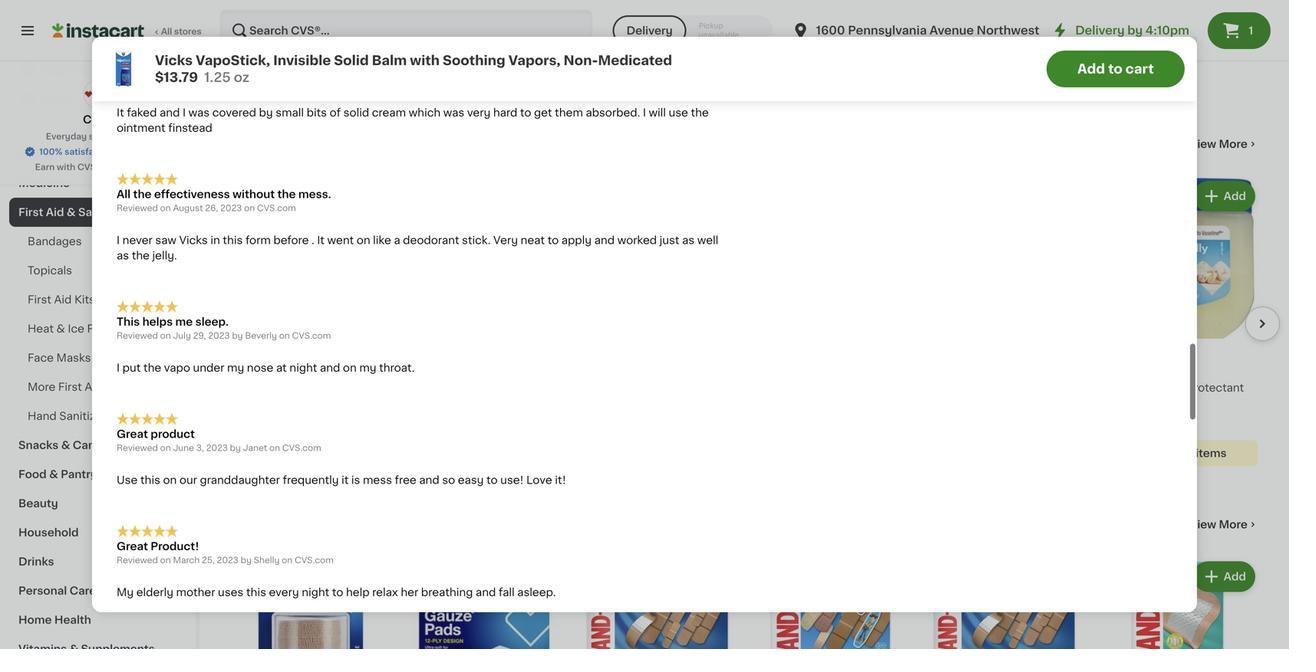 Task type: describe. For each thing, give the bounding box(es) containing it.
2 vertical spatial add
[[1224, 572, 1246, 583]]

worked
[[617, 219, 657, 230]]

2 horizontal spatial i
[[643, 91, 646, 102]]

on left august
[[160, 188, 171, 197]]

jelly
[[1156, 398, 1181, 409]]

invisible
[[273, 54, 331, 67]]

30,
[[223, 60, 236, 69]]

0 horizontal spatial as
[[117, 235, 129, 245]]

0 horizontal spatial 1
[[740, 31, 745, 42]]

spend
[[408, 369, 436, 378]]

health for home
[[54, 615, 91, 626]]

reviewed inside great product! reviewed on march 25, 2023 by shelly on cvs.com
[[117, 540, 158, 549]]

candy
[[73, 440, 109, 451]]

household link
[[9, 519, 186, 548]]

hand sanitizer link
[[9, 402, 186, 431]]

satisfaction
[[65, 148, 116, 156]]

on down product
[[160, 428, 171, 437]]

on right beverly
[[279, 316, 290, 324]]

2023 inside 'great product reviewed on june 3, 2023 by janet on cvs.com'
[[206, 428, 228, 437]]

protection
[[105, 353, 162, 364]]

delivery button
[[613, 15, 686, 46]]

aid left of
[[289, 81, 328, 103]]

reviewed inside all the effectiveness without the mess. reviewed on august 26, 2023 on cvs.com
[[117, 188, 158, 197]]

all for stores
[[161, 27, 172, 36]]

2 add button from the top
[[1195, 564, 1254, 591]]

more first aid link
[[9, 373, 186, 402]]

& left candy
[[61, 440, 70, 451]]

vaporub
[[261, 368, 310, 378]]

on down product!
[[160, 540, 171, 549]]

it
[[67, 64, 75, 74]]

skin
[[1161, 383, 1184, 394]]

food
[[18, 470, 47, 480]]

1 vertical spatial more
[[28, 382, 55, 393]]

0 vertical spatial safety
[[357, 81, 434, 103]]

$4.19 element
[[1097, 345, 1258, 365]]

2 view more link from the top
[[1190, 518, 1258, 533]]

drinks
[[18, 557, 54, 568]]

aid down face masks & protection
[[85, 382, 102, 393]]

off
[[164, 45, 180, 56]]

reviewed inside 'great product reviewed on june 3, 2023 by janet on cvs.com'
[[117, 428, 158, 437]]

hand
[[28, 411, 57, 422]]

1 view more from the top
[[1190, 139, 1248, 150]]

to inside i never saw vicks in this form before . it went on like a deodorant stick. very neat to apply and worked just as well as the jelly.
[[548, 219, 559, 230]]

great product! reviewed on march 25, 2023 by shelly on cvs.com
[[117, 525, 334, 549]]

cvs.com inside 'great product reviewed on june 3, 2023 by janet on cvs.com'
[[282, 428, 321, 437]]

see eligible items
[[1129, 449, 1227, 459]]

cvs® link
[[83, 80, 113, 127]]

everyday store prices
[[46, 132, 141, 141]]

medicine
[[18, 178, 70, 189]]

non-
[[564, 54, 598, 67]]

2 view more from the top
[[1190, 520, 1248, 531]]

heat & ice packs link
[[9, 315, 186, 344]]

oz
[[234, 71, 249, 84]]

cart
[[1126, 63, 1154, 76]]

25,
[[202, 540, 215, 549]]

item carousel region
[[230, 172, 1280, 491]]

home health link
[[9, 606, 186, 635]]

on inside i never saw vicks in this form before . it went on like a deodorant stick. very neat to apply and worked just as well as the jelly.
[[357, 219, 370, 230]]

all stores
[[161, 27, 202, 36]]

lists link
[[9, 84, 186, 115]]

reviewed inside this helps me sleep. reviewed on july 29, 2023 by beverly on cvs.com
[[117, 316, 158, 324]]

great for great product
[[117, 413, 148, 424]]

on down off
[[160, 60, 171, 69]]

never
[[123, 219, 153, 230]]

vicks vapostick, invisible solid balm with soothing vapors, non-medicated $13.79 1.25 oz
[[155, 54, 672, 84]]

avenue
[[930, 25, 974, 36]]

1 view more link from the top
[[1190, 137, 1258, 152]]

aid left kits
[[54, 295, 72, 305]]

solid
[[334, 54, 369, 67]]

get
[[534, 91, 552, 102]]

home
[[18, 615, 52, 626]]

face masks & protection
[[28, 353, 162, 364]]

snacks & candy link
[[9, 431, 186, 460]]

just
[[660, 219, 679, 230]]

ointment
[[117, 107, 165, 118]]

the inside it faked and i was covered by small bits of solid cream which was very hard to get them absorbed. i will use the ointment finstead
[[691, 91, 709, 102]]

1 button
[[1208, 12, 1271, 49]]

delivery by 4:10pm link
[[1051, 21, 1189, 40]]

0 vertical spatial cvs®
[[83, 114, 113, 125]]

add inside item carousel region
[[1224, 191, 1246, 202]]

product!
[[151, 525, 199, 536]]

first aid kits
[[28, 295, 95, 305]]

with inside vicks vapostick, invisible solid balm with soothing vapors, non-medicated $13.79 1.25 oz
[[410, 54, 440, 67]]

very
[[467, 91, 491, 102]]

it for it flaked off made an unpleasant mess. reviewed on september 30, 2023 by gail on cvs.com
[[117, 45, 125, 56]]

very
[[493, 219, 518, 230]]

earn
[[35, 163, 55, 171]]

to inside it faked and i was covered by small bits of solid cream which was very hard to get them absorbed. i will use the ointment finstead
[[520, 91, 531, 102]]

on down 'helps'
[[160, 316, 171, 324]]

2 vertical spatial more
[[1219, 520, 1248, 531]]

0 vertical spatial more
[[1219, 139, 1248, 150]]

september
[[173, 60, 220, 69]]

cvs® logo image
[[83, 80, 112, 109]]

great for great product!
[[117, 525, 148, 536]]

sleep.
[[195, 301, 229, 312]]

and inside it faked and i was covered by small bits of solid cream which was very hard to get them absorbed. i will use the ointment finstead
[[160, 91, 180, 102]]

neat
[[521, 219, 545, 230]]

fsa/hsa
[[232, 330, 271, 339]]

1 view from the top
[[1190, 139, 1216, 150]]

janet
[[243, 428, 267, 437]]

great product reviewed on june 3, 2023 by janet on cvs.com
[[117, 413, 321, 437]]

cvs health skin protectant petroleum jelly
[[1097, 383, 1244, 409]]

kits
[[74, 295, 95, 305]]

1 horizontal spatial i
[[183, 91, 186, 102]]

food & pantry link
[[9, 460, 186, 490]]

all for the
[[117, 173, 131, 184]]

first inside first aid kits link
[[28, 295, 51, 305]]

extracare®
[[103, 163, 151, 171]]

home health
[[18, 615, 91, 626]]

beauty link
[[9, 490, 186, 519]]

delivery by 4:10pm
[[1075, 25, 1189, 36]]

$8.99 vicks vaporub ointment
[[230, 352, 364, 378]]

100% satisfaction guarantee button
[[24, 143, 172, 158]]

household
[[18, 528, 79, 539]]

again
[[78, 64, 108, 74]]

hard
[[493, 91, 517, 102]]

delivery for delivery by 4:10pm
[[1075, 25, 1125, 36]]

i inside i never saw vicks in this form before . it went on like a deodorant stick. very neat to apply and worked just as well as the jelly.
[[117, 219, 120, 230]]

apply
[[561, 219, 592, 230]]

product group containing spend $45, save $7
[[404, 178, 565, 482]]

unpleasant
[[233, 45, 295, 56]]

packs
[[87, 324, 119, 335]]

without
[[233, 173, 275, 184]]

100% satisfaction guarantee
[[39, 148, 163, 156]]

deodorant
[[403, 219, 459, 230]]

the inside i never saw vicks in this form before . it went on like a deodorant stick. very neat to apply and worked just as well as the jelly.
[[132, 235, 150, 245]]



Task type: locate. For each thing, give the bounding box(es) containing it.
finstead
[[168, 107, 212, 118]]

cvs.com right shelly
[[295, 540, 334, 549]]

0 horizontal spatial to
[[520, 91, 531, 102]]

and down $13.79
[[160, 91, 180, 102]]

it inside it flaked off made an unpleasant mess. reviewed on september 30, 2023 by gail on cvs.com
[[117, 45, 125, 56]]

0 horizontal spatial was
[[188, 91, 210, 102]]

mess. inside all the effectiveness without the mess. reviewed on august 26, 2023 on cvs.com
[[298, 173, 331, 184]]

reviewed down extracare®
[[117, 188, 158, 197]]

5 reviewed from the top
[[117, 540, 158, 549]]

food & pantry
[[18, 470, 97, 480]]

vicks inside '$8.99 vicks vaporub ointment'
[[230, 368, 259, 378]]

1 vertical spatial all
[[117, 173, 131, 184]]

first inside the more first aid link
[[58, 382, 82, 393]]

buy
[[43, 64, 65, 74]]

masks
[[56, 353, 91, 364]]

1 vertical spatial with
[[57, 163, 75, 171]]

1 vertical spatial add button
[[1195, 564, 1254, 591]]

by up fsa/hsa
[[232, 316, 243, 324]]

by left 4:10pm on the top right
[[1127, 25, 1143, 36]]

bandages
[[28, 236, 82, 247]]

health for cvs
[[1123, 383, 1159, 394]]

great left product
[[117, 413, 148, 424]]

& up bandages
[[67, 207, 76, 218]]

face masks & protection link
[[9, 344, 186, 373]]

2023 right 25,
[[217, 540, 238, 549]]

service type group
[[613, 15, 773, 46]]

vapors,
[[508, 54, 561, 67]]

1 vertical spatial great
[[117, 525, 148, 536]]

went
[[327, 219, 354, 230]]

add inside the add to cart button
[[1077, 63, 1105, 76]]

1 vertical spatial add
[[1224, 191, 1246, 202]]

it right .
[[317, 219, 325, 230]]

beverly
[[245, 316, 277, 324]]

cvs.com inside this helps me sleep. reviewed on july 29, 2023 by beverly on cvs.com
[[292, 316, 331, 324]]

1 horizontal spatial health
[[1123, 383, 1159, 394]]

1 horizontal spatial with
[[410, 54, 440, 67]]

vicks left in
[[179, 219, 208, 230]]

safety up bandages link
[[78, 207, 115, 218]]

1 vertical spatial it
[[117, 91, 124, 102]]

and right apply
[[594, 219, 615, 230]]

health inside "link"
[[54, 615, 91, 626]]

product
[[151, 413, 195, 424]]

guarantee
[[118, 148, 163, 156]]

and inside i never saw vicks in this form before . it went on like a deodorant stick. very neat to apply and worked just as well as the jelly.
[[594, 219, 615, 230]]

it inside i never saw vicks in this form before . it went on like a deodorant stick. very neat to apply and worked just as well as the jelly.
[[317, 219, 325, 230]]

& right the food
[[49, 470, 58, 480]]

first aid kits link
[[9, 285, 186, 315]]

with inside earn with cvs® extracare® link
[[57, 163, 75, 171]]

great left product!
[[117, 525, 148, 536]]

which
[[409, 91, 441, 102]]

2023 right 26,
[[220, 188, 242, 197]]

cvs.com up of
[[311, 60, 350, 69]]

on down without
[[244, 188, 255, 197]]

0 vertical spatial vicks
[[155, 54, 193, 67]]

was up 'finstead'
[[188, 91, 210, 102]]

0 horizontal spatial i
[[117, 219, 120, 230]]

ice
[[68, 324, 84, 335]]

2023 inside great product! reviewed on march 25, 2023 by shelly on cvs.com
[[217, 540, 238, 549]]

delivery inside button
[[627, 25, 673, 36]]

first inside "first aid & safety" link
[[18, 207, 43, 218]]

1 horizontal spatial as
[[682, 219, 695, 230]]

1 horizontal spatial delivery
[[1075, 25, 1125, 36]]

cream
[[372, 91, 406, 102]]

0 vertical spatial first aid & safety
[[230, 81, 434, 103]]

product group containing $8.99 vicks vaporub ointment
[[230, 178, 391, 407]]

0 vertical spatial all
[[161, 27, 172, 36]]

0 horizontal spatial all
[[117, 173, 131, 184]]

eligible
[[1153, 449, 1193, 459]]

0 vertical spatial as
[[682, 219, 695, 230]]

1 vertical spatial cvs®
[[77, 163, 101, 171]]

1600 pennsylvania avenue northwest
[[816, 25, 1040, 36]]

was left the very at the top of the page
[[443, 91, 464, 102]]

2 vertical spatial it
[[317, 219, 325, 230]]

form
[[245, 219, 271, 230]]

buy it again link
[[9, 54, 186, 84]]

1 horizontal spatial was
[[443, 91, 464, 102]]

aid up bandages
[[46, 207, 64, 218]]

gail
[[275, 60, 296, 69]]

0 vertical spatial with
[[410, 54, 440, 67]]

reviewed down product!
[[117, 540, 158, 549]]

cvs health skin protectant petroleum jelly button
[[1097, 178, 1258, 438]]

delivery for delivery
[[627, 25, 673, 36]]

face
[[28, 353, 54, 364]]

on right gail
[[298, 60, 309, 69]]

1 horizontal spatial to
[[548, 219, 559, 230]]

1 inside "button"
[[1249, 25, 1253, 36]]

1 vertical spatial to
[[520, 91, 531, 102]]

by left the janet
[[230, 428, 241, 437]]

delivery up medicated on the top
[[627, 25, 673, 36]]

great
[[117, 413, 148, 424], [117, 525, 148, 536]]

first aid & safety link
[[9, 198, 186, 227]]

2023 down sleep.
[[208, 316, 230, 324]]

by inside it flaked off made an unpleasant mess. reviewed on september 30, 2023 by gail on cvs.com
[[262, 60, 273, 69]]

1 horizontal spatial all
[[161, 27, 172, 36]]

cvs.com inside all the effectiveness without the mess. reviewed on august 26, 2023 on cvs.com
[[257, 188, 296, 197]]

will
[[649, 91, 666, 102]]

medicated
[[598, 54, 672, 67]]

2 vertical spatial to
[[548, 219, 559, 230]]

0 vertical spatial view
[[1190, 139, 1216, 150]]

save
[[460, 369, 480, 378]]

1 vertical spatial and
[[594, 219, 615, 230]]

to left get
[[520, 91, 531, 102]]

vicks up $13.79
[[155, 54, 193, 67]]

view more
[[1190, 139, 1248, 150], [1190, 520, 1248, 531]]

all inside all the effectiveness without the mess. reviewed on august 26, 2023 on cvs.com
[[117, 173, 131, 184]]

delivery up add to cart
[[1075, 25, 1125, 36]]

0 vertical spatial view more link
[[1190, 137, 1258, 152]]

lists
[[43, 94, 69, 105]]

i up 'finstead'
[[183, 91, 186, 102]]

2 vertical spatial vicks
[[230, 368, 259, 378]]

0 vertical spatial health
[[1123, 383, 1159, 394]]

sanitizer
[[59, 411, 106, 422]]

earn with cvs® extracare®
[[35, 163, 151, 171]]

health inside cvs health skin protectant petroleum jelly
[[1123, 383, 1159, 394]]

by left small
[[259, 91, 273, 102]]

health up petroleum
[[1123, 383, 1159, 394]]

0 horizontal spatial delivery
[[627, 25, 673, 36]]

&
[[333, 81, 352, 103], [67, 207, 76, 218], [56, 324, 65, 335], [94, 353, 102, 364], [61, 440, 70, 451], [49, 470, 58, 480]]

first aid & safety
[[230, 81, 434, 103], [18, 207, 115, 218]]

1600
[[816, 25, 845, 36]]

see eligible items button
[[1097, 441, 1258, 467]]

cvs®
[[83, 114, 113, 125], [77, 163, 101, 171]]

& left the ice
[[56, 324, 65, 335]]

0 vertical spatial great
[[117, 413, 148, 424]]

2023 up oz at the left of page
[[238, 60, 260, 69]]

everyday
[[46, 132, 87, 141]]

cvs® down satisfaction
[[77, 163, 101, 171]]

covered
[[212, 91, 256, 102]]

2 great from the top
[[117, 525, 148, 536]]

cvs.com right the janet
[[282, 428, 321, 437]]

first down medicine
[[18, 207, 43, 218]]

beauty
[[18, 499, 58, 510]]

1 vertical spatial first aid & safety
[[18, 207, 115, 218]]

1 horizontal spatial 1
[[1249, 25, 1253, 36]]

march
[[173, 540, 200, 549]]

1 horizontal spatial first aid & safety
[[230, 81, 434, 103]]

safety down balm
[[357, 81, 434, 103]]

like
[[373, 219, 391, 230]]

& right the bits at the left top of page
[[333, 81, 352, 103]]

vicks down fsa/hsa
[[230, 368, 259, 378]]

to left cart
[[1108, 63, 1123, 76]]

0 vertical spatial it
[[117, 45, 125, 56]]

vicks inside i never saw vicks in this form before . it went on like a deodorant stick. very neat to apply and worked just as well as the jelly.
[[179, 219, 208, 230]]

1 add button from the top
[[1195, 183, 1254, 210]]

add button inside item carousel region
[[1195, 183, 1254, 210]]

★★★★★
[[117, 30, 178, 42], [117, 30, 178, 42], [117, 510, 178, 522], [117, 510, 178, 522]]

it left flaked
[[117, 45, 125, 56]]

first up hand sanitizer
[[58, 382, 82, 393]]

by inside it faked and i was covered by small bits of solid cream which was very hard to get them absorbed. i will use the ointment finstead
[[259, 91, 273, 102]]

on right shelly
[[282, 540, 293, 549]]

everyday store prices link
[[46, 130, 150, 143]]

1 vertical spatial as
[[117, 235, 129, 245]]

mess. left solid
[[297, 45, 330, 56]]

1 vertical spatial view more link
[[1190, 518, 1258, 533]]

0 vertical spatial to
[[1108, 63, 1123, 76]]

topicals link
[[9, 256, 186, 285]]

1 great from the top
[[117, 413, 148, 424]]

all
[[161, 27, 172, 36], [117, 173, 131, 184]]

1 vertical spatial mess.
[[298, 173, 331, 184]]

reviewed down flaked
[[117, 60, 158, 69]]

cvs.com inside it flaked off made an unpleasant mess. reviewed on september 30, 2023 by gail on cvs.com
[[311, 60, 350, 69]]

2 was from the left
[[443, 91, 464, 102]]

by inside great product! reviewed on march 25, 2023 by shelly on cvs.com
[[241, 540, 252, 549]]

snacks
[[18, 440, 59, 451]]

2023 inside this helps me sleep. reviewed on july 29, 2023 by beverly on cvs.com
[[208, 316, 230, 324]]

spend $45, save $7
[[408, 369, 493, 378]]

reviewed down product
[[117, 428, 158, 437]]

0 horizontal spatial safety
[[78, 207, 115, 218]]

balm
[[372, 54, 407, 67]]

health down care
[[54, 615, 91, 626]]

august
[[173, 188, 203, 197]]

0 horizontal spatial first aid & safety
[[18, 207, 115, 218]]

with right earn
[[57, 163, 75, 171]]

0 horizontal spatial health
[[54, 615, 91, 626]]

cvs.com down without
[[257, 188, 296, 197]]

it flaked off made an unpleasant mess. reviewed on september 30, 2023 by gail on cvs.com
[[117, 45, 350, 69]]

the down never at the left of page
[[132, 235, 150, 245]]

all stores link
[[52, 9, 203, 52]]

1 vertical spatial view
[[1190, 520, 1216, 531]]

2023 inside it flaked off made an unpleasant mess. reviewed on september 30, 2023 by gail on cvs.com
[[238, 60, 260, 69]]

2023 right 3,
[[206, 428, 228, 437]]

mess. inside it flaked off made an unpleasant mess. reviewed on september 30, 2023 by gail on cvs.com
[[297, 45, 330, 56]]

0 horizontal spatial and
[[160, 91, 180, 102]]

by inside this helps me sleep. reviewed on july 29, 2023 by beverly on cvs.com
[[232, 316, 243, 324]]

saw
[[155, 219, 176, 230]]

this
[[117, 301, 140, 312]]

.
[[312, 219, 314, 230]]

earn with cvs® extracare® link
[[35, 161, 161, 173]]

1 vertical spatial vicks
[[179, 219, 208, 230]]

care
[[70, 586, 96, 597]]

as down never at the left of page
[[117, 235, 129, 245]]

first aid & safety up bandages
[[18, 207, 115, 218]]

first aid & safety down solid
[[230, 81, 434, 103]]

great inside 'great product reviewed on june 3, 2023 by janet on cvs.com'
[[117, 413, 148, 424]]

2 horizontal spatial to
[[1108, 63, 1123, 76]]

1 vertical spatial safety
[[78, 207, 115, 218]]

i left never at the left of page
[[117, 219, 120, 230]]

$13.79
[[155, 71, 198, 84]]

by inside 'great product reviewed on june 3, 2023 by janet on cvs.com'
[[230, 428, 241, 437]]

vicks inside vicks vapostick, invisible solid balm with soothing vapors, non-medicated $13.79 1.25 oz
[[155, 54, 193, 67]]

1 vertical spatial view more
[[1190, 520, 1248, 531]]

by down unpleasant
[[262, 60, 273, 69]]

0 vertical spatial and
[[160, 91, 180, 102]]

the down extracare®
[[133, 173, 152, 184]]

instacart logo image
[[52, 21, 144, 40]]

cvs
[[1097, 383, 1120, 394]]

0 vertical spatial add
[[1077, 63, 1105, 76]]

spend $45, save $7 button
[[404, 178, 565, 453]]

it inside it faked and i was covered by small bits of solid cream which was very hard to get them absorbed. i will use the ointment finstead
[[117, 91, 124, 102]]

0 vertical spatial view more
[[1190, 139, 1248, 150]]

holiday link
[[9, 140, 186, 169]]

1 vertical spatial health
[[54, 615, 91, 626]]

me
[[175, 301, 193, 312]]

all down extracare®
[[117, 173, 131, 184]]

personal care
[[18, 586, 96, 597]]

the right "use"
[[691, 91, 709, 102]]

all up off
[[161, 27, 172, 36]]

an
[[217, 45, 230, 56]]

with right balm
[[410, 54, 440, 67]]

0 horizontal spatial with
[[57, 163, 75, 171]]

to inside the add to cart button
[[1108, 63, 1123, 76]]

helps
[[142, 301, 173, 312]]

0 vertical spatial mess.
[[297, 45, 330, 56]]

reviewed down this
[[117, 316, 158, 324]]

reviewed inside it flaked off made an unpleasant mess. reviewed on september 30, 2023 by gail on cvs.com
[[117, 60, 158, 69]]

on right the janet
[[269, 428, 280, 437]]

medicine link
[[9, 169, 186, 198]]

cvs.com inside great product! reviewed on march 25, 2023 by shelly on cvs.com
[[295, 540, 334, 549]]

as right just
[[682, 219, 695, 230]]

0 vertical spatial add button
[[1195, 183, 1254, 210]]

to right neat
[[548, 219, 559, 230]]

hand sanitizer
[[28, 411, 106, 422]]

on left like
[[357, 219, 370, 230]]

more first aid
[[28, 382, 102, 393]]

2 reviewed from the top
[[117, 188, 158, 197]]

cvs® up everyday store prices link
[[83, 114, 113, 125]]

1 horizontal spatial and
[[594, 219, 615, 230]]

it for it faked and i was covered by small bits of solid cream which was very hard to get them absorbed. i will use the ointment finstead
[[117, 91, 124, 102]]

& right masks
[[94, 353, 102, 364]]

first up heat in the left of the page
[[28, 295, 51, 305]]

topicals
[[28, 265, 72, 276]]

first down 30,
[[230, 81, 284, 103]]

add button
[[1195, 183, 1254, 210], [1195, 564, 1254, 591]]

delivery
[[1075, 25, 1125, 36], [627, 25, 673, 36]]

by left shelly
[[241, 540, 252, 549]]

soothing
[[443, 54, 505, 67]]

the right without
[[277, 173, 296, 184]]

1 was from the left
[[188, 91, 210, 102]]

product group
[[230, 178, 391, 407], [404, 178, 565, 482], [1097, 178, 1258, 467], [230, 559, 391, 650], [404, 559, 565, 650], [1097, 559, 1258, 650]]

4 reviewed from the top
[[117, 428, 158, 437]]

effectiveness
[[154, 173, 230, 184]]

i left will
[[643, 91, 646, 102]]

cvs.com up '$8.99'
[[292, 316, 331, 324]]

heat & ice packs
[[28, 324, 119, 335]]

this
[[223, 219, 243, 230]]

mess. up .
[[298, 173, 331, 184]]

was
[[188, 91, 210, 102], [443, 91, 464, 102]]

the
[[691, 91, 709, 102], [133, 173, 152, 184], [277, 173, 296, 184], [132, 235, 150, 245]]

reviewed
[[117, 60, 158, 69], [117, 188, 158, 197], [117, 316, 158, 324], [117, 428, 158, 437], [117, 540, 158, 549]]

personal care link
[[9, 577, 186, 606]]

great inside great product! reviewed on march 25, 2023 by shelly on cvs.com
[[117, 525, 148, 536]]

a
[[394, 219, 400, 230]]

$8.99
[[269, 352, 301, 363]]

3 reviewed from the top
[[117, 316, 158, 324]]

before
[[273, 219, 309, 230]]

it left faked
[[117, 91, 124, 102]]

2023 inside all the effectiveness without the mess. reviewed on august 26, 2023 on cvs.com
[[220, 188, 242, 197]]

store
[[89, 132, 111, 141]]

1.25
[[204, 71, 231, 84]]

1 horizontal spatial safety
[[357, 81, 434, 103]]

1 reviewed from the top
[[117, 60, 158, 69]]

stores
[[174, 27, 202, 36]]

2 view from the top
[[1190, 520, 1216, 531]]

None search field
[[219, 9, 593, 52]]



Task type: vqa. For each thing, say whether or not it's contained in the screenshot.
8
no



